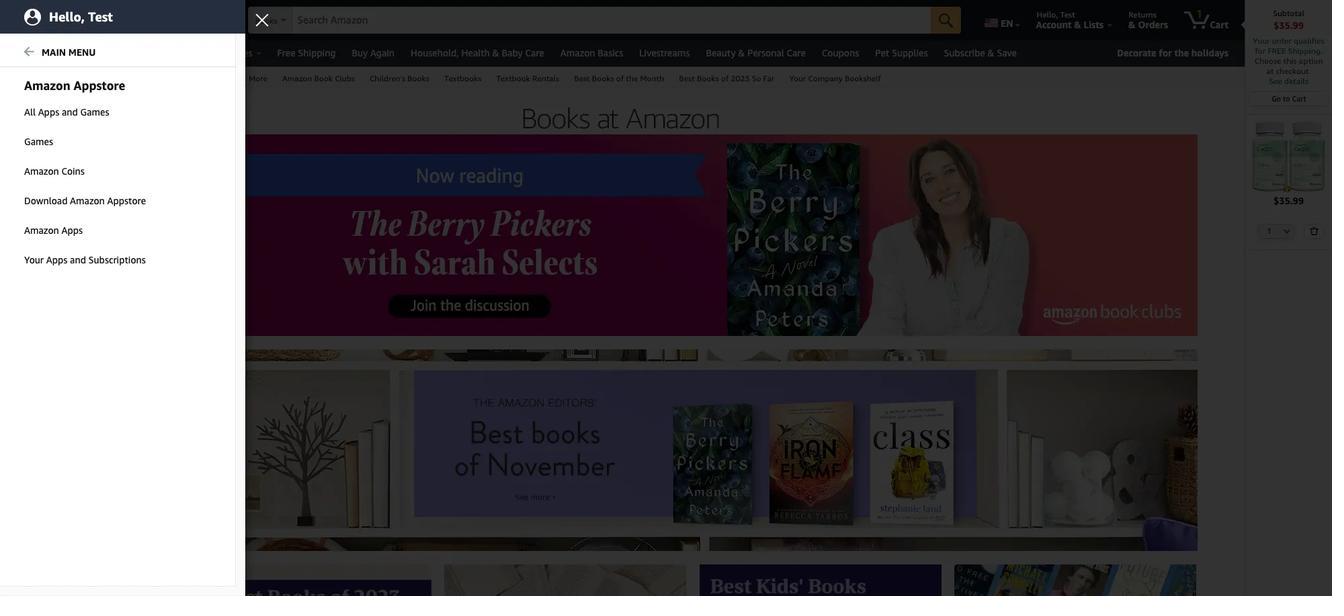 Task type: locate. For each thing, give the bounding box(es) containing it.
2 vertical spatial to
[[39, 188, 46, 198]]

the up books%20at%20amazon image
[[626, 73, 638, 83]]

$35.99 up dropdown image
[[1274, 195, 1304, 206]]

1 horizontal spatial 2023
[[731, 73, 750, 83]]

for left free at the top
[[1255, 46, 1266, 56]]

hello, test up menu
[[49, 9, 113, 24]]

bookshelf
[[845, 73, 881, 83]]

amazon for amazon basics
[[560, 47, 595, 58]]

1 horizontal spatial for
[[1255, 46, 1266, 56]]

children's books link down "again"
[[362, 67, 437, 88]]

0 horizontal spatial 1
[[1196, 7, 1202, 21]]

latino
[[68, 164, 90, 173]]

1 up holidays
[[1196, 7, 1202, 21]]

beauty & personal care link
[[698, 44, 814, 63]]

0 horizontal spatial for
[[1159, 47, 1172, 58]]

& left baby on the left of page
[[492, 47, 499, 58]]

2023 inside navigation navigation
[[731, 73, 750, 83]]

pet supplies link
[[867, 44, 936, 63]]

& for account
[[1074, 19, 1081, 30]]

hello, right en
[[1037, 9, 1058, 19]]

2023 down beauty & personal care link
[[731, 73, 750, 83]]

amazon book review image
[[445, 565, 687, 596]]

book
[[314, 73, 333, 83]]

cart down details
[[1292, 94, 1306, 103]]

0 vertical spatial so
[[752, 73, 761, 83]]

& for beauty
[[738, 47, 745, 58]]

textbook
[[496, 73, 530, 83]]

0 horizontal spatial to
[[39, 188, 46, 198]]

1 horizontal spatial test
[[1060, 9, 1075, 19]]

0 horizontal spatial month
[[84, 224, 107, 234]]

best books of 2023 so far link down beauty
[[672, 67, 782, 88]]

again
[[370, 47, 395, 58]]

and
[[62, 106, 78, 118], [52, 164, 65, 173], [70, 254, 86, 265]]

amazon left the book at the top left
[[282, 73, 312, 83]]

location
[[143, 19, 179, 30]]

2 vertical spatial the
[[71, 224, 82, 234]]

account
[[1036, 19, 1072, 30]]

1 vertical spatial month
[[84, 224, 107, 234]]

popular in books
[[12, 137, 84, 147]]

games down 'appstore'
[[80, 106, 109, 118]]

0 horizontal spatial best books of 2023 so far link
[[19, 237, 115, 246]]

apps inside all apps and games link
[[38, 106, 59, 118]]

back
[[19, 188, 37, 198]]

your company bookshelf link
[[782, 67, 889, 88]]

best for best books of 2023 so far
[[679, 73, 695, 83]]

0 vertical spatial all
[[31, 47, 43, 59]]

qualifies
[[1294, 36, 1324, 46]]

books down school
[[57, 200, 79, 210]]

0 horizontal spatial children's
[[19, 200, 54, 210]]

for right decorate
[[1159, 47, 1172, 58]]

2023 inside best books of the month best books of 2023 so far celebrity picks books by black writers
[[71, 237, 89, 246]]

0 vertical spatial 2023
[[731, 73, 750, 83]]

1 horizontal spatial so
[[752, 73, 761, 83]]

2 vertical spatial and
[[70, 254, 86, 265]]

2 horizontal spatial your
[[1253, 36, 1270, 46]]

0 horizontal spatial test
[[88, 9, 113, 24]]

2023
[[731, 73, 750, 83], [71, 237, 89, 246]]

company
[[808, 73, 843, 83]]

main menu link
[[0, 38, 235, 67]]

& inside beauty & personal care link
[[738, 47, 745, 58]]

1 vertical spatial to
[[1283, 94, 1290, 103]]

1 horizontal spatial games
[[80, 106, 109, 118]]

your inside your order qualifies for free shipping. choose this option at checkout. see details
[[1253, 36, 1270, 46]]

children's
[[370, 73, 405, 83], [19, 200, 54, 210]]

0 horizontal spatial care
[[525, 47, 544, 58]]

0 vertical spatial children's
[[370, 73, 405, 83]]

1 care from the left
[[525, 47, 544, 58]]

1 vertical spatial and
[[52, 164, 65, 173]]

apps for all
[[38, 106, 59, 118]]

amazon
[[24, 78, 70, 93]]

1 vertical spatial apps
[[61, 224, 83, 236]]

download
[[24, 195, 67, 206]]

apps for amazon
[[61, 224, 83, 236]]

choose
[[1255, 56, 1281, 66]]

and for subscriptions
[[70, 254, 86, 265]]

apps inside amazon apps link
[[61, 224, 83, 236]]

the
[[1174, 47, 1189, 58], [626, 73, 638, 83], [71, 224, 82, 234]]

all apps and games link
[[0, 98, 235, 126]]

month inside navigation navigation
[[640, 73, 664, 83]]

& right beauty
[[738, 47, 745, 58]]

1 vertical spatial all
[[24, 106, 36, 118]]

2 horizontal spatial the
[[1174, 47, 1189, 58]]

0 horizontal spatial hello,
[[49, 9, 85, 24]]

test up deals
[[88, 9, 113, 24]]

0 vertical spatial in
[[47, 137, 55, 147]]

care right personal on the top of the page
[[787, 47, 806, 58]]

dropdown image
[[1284, 228, 1291, 234]]

download amazon appstore
[[24, 195, 146, 206]]

in right 'popular'
[[47, 137, 55, 147]]

main menu
[[42, 46, 96, 58]]

far inside best books of the month best books of 2023 so far celebrity picks books by black writers
[[103, 237, 115, 246]]

download amazon appstore link
[[0, 187, 235, 215]]

1 horizontal spatial cart
[[1292, 94, 1306, 103]]

of for best books of 2023 so far
[[721, 73, 729, 83]]

month down download amazon appstore
[[84, 224, 107, 234]]

hello, up main menu
[[49, 9, 85, 24]]

at
[[1267, 66, 1274, 76]]

cart up holidays
[[1210, 19, 1229, 30]]

0 vertical spatial month
[[640, 73, 664, 83]]

0 horizontal spatial far
[[103, 237, 115, 246]]

amazon up celebrity picks link
[[24, 224, 59, 236]]

month
[[640, 73, 664, 83], [84, 224, 107, 234]]

0 horizontal spatial your
[[24, 254, 44, 265]]

1 vertical spatial children's
[[19, 200, 54, 210]]

decorate
[[1117, 47, 1156, 58]]

children's books link down back to school books link
[[19, 200, 79, 210]]

to for delivering to los angeles 90005 update location
[[147, 9, 155, 19]]

2 horizontal spatial to
[[1283, 94, 1290, 103]]

hispanic and latino stories link
[[19, 164, 117, 173]]

0 vertical spatial apps
[[38, 106, 59, 118]]

& left orders
[[1128, 19, 1135, 30]]

books down celebrity
[[19, 261, 41, 270]]

health
[[461, 47, 490, 58]]

to
[[147, 9, 155, 19], [1283, 94, 1290, 103], [39, 188, 46, 198]]

now reading. bright young women with sarah selects. join the discussion. image
[[190, 134, 1198, 336]]

test inside navigation navigation
[[1060, 9, 1075, 19]]

month down livestreams link
[[640, 73, 664, 83]]

1
[[1196, 7, 1202, 21], [1267, 226, 1271, 235]]

sellers
[[214, 73, 239, 83]]

care right baby on the left of page
[[525, 47, 544, 58]]

best for best books of the month
[[574, 73, 590, 83]]

back to school books link
[[19, 188, 97, 198]]

1 horizontal spatial hello,
[[1037, 9, 1058, 19]]

amazon coins
[[24, 165, 85, 177]]

your apps and subscriptions link
[[0, 246, 235, 274]]

& for returns
[[1128, 19, 1135, 30]]

0 horizontal spatial games
[[24, 136, 53, 147]]

the up picks
[[71, 224, 82, 234]]

1 horizontal spatial children's books link
[[362, 67, 437, 88]]

far up subscriptions
[[103, 237, 115, 246]]

to left los
[[147, 9, 155, 19]]

picks
[[53, 249, 72, 258]]

games
[[80, 106, 109, 118], [24, 136, 53, 147]]

& inside best sellers & more link
[[241, 73, 247, 83]]

1 vertical spatial the
[[626, 73, 638, 83]]

best books of the month link down basics
[[567, 67, 672, 88]]

1 horizontal spatial the
[[626, 73, 638, 83]]

1 vertical spatial 1
[[1267, 226, 1271, 235]]

and for games
[[62, 106, 78, 118]]

your for your company bookshelf
[[789, 73, 806, 83]]

0 vertical spatial cart
[[1210, 19, 1229, 30]]

your apps and subscriptions
[[24, 254, 146, 265]]

& left the 'lists' at the right of page
[[1074, 19, 1081, 30]]

advanced search link
[[48, 67, 125, 88]]

0 vertical spatial far
[[763, 73, 775, 83]]

$35.99 down subtotal
[[1274, 19, 1304, 31]]

1 vertical spatial cart
[[1292, 94, 1306, 103]]

1 vertical spatial so
[[91, 237, 101, 246]]

test left the 'lists' at the right of page
[[1060, 9, 1075, 19]]

for
[[1255, 46, 1266, 56], [1159, 47, 1172, 58]]

1 vertical spatial in
[[43, 176, 50, 185]]

delivering
[[108, 9, 145, 19]]

update
[[108, 19, 141, 30]]

all up 'popular'
[[24, 106, 36, 118]]

0 horizontal spatial best books of the month link
[[19, 224, 107, 234]]

0 vertical spatial best books of 2023 so far link
[[672, 67, 782, 88]]

best sellers & more link
[[189, 67, 275, 88]]

hispanic and latino stories books in spanish back to school books children's books
[[19, 164, 117, 210]]

2023 up your apps and subscriptions
[[71, 237, 89, 246]]

1 horizontal spatial care
[[787, 47, 806, 58]]

hello,
[[49, 9, 85, 24], [1037, 9, 1058, 19]]

1 horizontal spatial hello, test
[[1037, 9, 1075, 19]]

& inside returns & orders
[[1128, 19, 1135, 30]]

so up your apps and subscriptions
[[91, 237, 101, 246]]

supplies
[[892, 47, 928, 58]]

household, health & baby care
[[411, 47, 544, 58]]

0 vertical spatial to
[[147, 9, 155, 19]]

best books of 2023 image
[[190, 565, 431, 596]]

to inside hispanic and latino stories books in spanish back to school books children's books
[[39, 188, 46, 198]]

0 vertical spatial your
[[1253, 36, 1270, 46]]

games up "hispanic"
[[24, 136, 53, 147]]

deals
[[94, 47, 118, 58]]

& left more at left
[[241, 73, 247, 83]]

best books of 2023 so far link up picks
[[19, 237, 115, 246]]

0 horizontal spatial the
[[71, 224, 82, 234]]

0 vertical spatial 1
[[1196, 7, 1202, 21]]

1 vertical spatial 2023
[[71, 237, 89, 246]]

household,
[[411, 47, 459, 58]]

0 horizontal spatial so
[[91, 237, 101, 246]]

1 vertical spatial far
[[103, 237, 115, 246]]

buy again
[[352, 47, 395, 58]]

2 vertical spatial apps
[[46, 254, 67, 265]]

holidays
[[1191, 47, 1229, 58]]

books down household, at left top
[[407, 73, 429, 83]]

1 horizontal spatial month
[[640, 73, 664, 83]]

to right go
[[1283, 94, 1290, 103]]

best for best sellers & more
[[197, 73, 212, 83]]

your for your order qualifies for free shipping. choose this option at checkout. see details
[[1253, 36, 1270, 46]]

1 horizontal spatial your
[[789, 73, 806, 83]]

& inside subscribe & save 'link'
[[988, 47, 995, 58]]

0 horizontal spatial children's books link
[[19, 200, 79, 210]]

1 vertical spatial your
[[789, 73, 806, 83]]

books up free
[[255, 15, 277, 26]]

0 vertical spatial games
[[80, 106, 109, 118]]

your inside 'link'
[[789, 73, 806, 83]]

best books of the month link up picks
[[19, 224, 107, 234]]

the inside best books of the month best books of 2023 so far celebrity picks books by black writers
[[71, 224, 82, 234]]

to down books in spanish link
[[39, 188, 46, 198]]

1 horizontal spatial children's
[[370, 73, 405, 83]]

so down beauty & personal care link
[[752, 73, 761, 83]]

your left picks
[[24, 254, 44, 265]]

2 vertical spatial your
[[24, 254, 44, 265]]

in up back to school books link
[[43, 176, 50, 185]]

all up books link
[[31, 47, 43, 59]]

books
[[255, 15, 277, 26], [17, 73, 40, 83], [407, 73, 429, 83], [592, 73, 614, 83], [697, 73, 719, 83], [57, 137, 84, 147], [19, 176, 41, 185], [75, 188, 97, 198], [57, 200, 79, 210], [37, 224, 60, 234], [37, 237, 60, 246], [19, 261, 41, 270]]

beauty & personal care
[[706, 47, 806, 58]]

children's inside navigation navigation
[[370, 73, 405, 83]]

to inside delivering to los angeles 90005 update location
[[147, 9, 155, 19]]

children's down "again"
[[370, 73, 405, 83]]

coins
[[61, 165, 85, 177]]

your left order
[[1253, 36, 1270, 46]]

your left company
[[789, 73, 806, 83]]

in
[[47, 137, 55, 147], [43, 176, 50, 185]]

order
[[1272, 36, 1292, 46]]

celebrity
[[19, 249, 51, 258]]

textbooks
[[444, 73, 482, 83]]

none submit inside books search field
[[931, 7, 961, 34]]

children's inside hispanic and latino stories books in spanish back to school books children's books
[[19, 200, 54, 210]]

$35.99
[[1274, 19, 1304, 31], [1274, 195, 1304, 206]]

subtotal
[[1273, 8, 1304, 18]]

books inside search field
[[255, 15, 277, 26]]

1 vertical spatial games
[[24, 136, 53, 147]]

far down personal on the top of the page
[[763, 73, 775, 83]]

& left 'save'
[[988, 47, 995, 58]]

stories
[[92, 164, 117, 173]]

hello, test left the 'lists' at the right of page
[[1037, 9, 1075, 19]]

so
[[752, 73, 761, 83], [91, 237, 101, 246]]

None submit
[[931, 7, 961, 34]]

apps
[[38, 106, 59, 118], [61, 224, 83, 236], [46, 254, 67, 265]]

1 left dropdown image
[[1267, 226, 1271, 235]]

groceries link
[[205, 44, 269, 63]]

amazon left basics
[[560, 47, 595, 58]]

children's books link
[[362, 67, 437, 88], [19, 200, 79, 210]]

0 vertical spatial $35.99
[[1274, 19, 1304, 31]]

1 vertical spatial best books of the month link
[[19, 224, 107, 234]]

1 horizontal spatial to
[[147, 9, 155, 19]]

children's down back
[[19, 200, 54, 210]]

0 vertical spatial and
[[62, 106, 78, 118]]

1 vertical spatial children's books link
[[19, 200, 79, 210]]

1 horizontal spatial 1
[[1267, 226, 1271, 235]]

search
[[93, 73, 117, 83]]

appstore
[[107, 195, 146, 206]]

0 horizontal spatial 2023
[[71, 237, 89, 246]]

books%20at%20amazon image
[[340, 98, 905, 134]]

pet
[[875, 47, 889, 58]]

0 vertical spatial best books of the month link
[[567, 67, 672, 88]]

month inside best books of the month best books of 2023 so far celebrity picks books by black writers
[[84, 224, 107, 234]]

spanish
[[52, 176, 81, 185]]

1 horizontal spatial far
[[763, 73, 775, 83]]

amazon up back
[[24, 165, 59, 177]]

the left holidays
[[1174, 47, 1189, 58]]

all inside button
[[31, 47, 43, 59]]

apps inside your apps and subscriptions link
[[46, 254, 67, 265]]

books down all button
[[17, 73, 40, 83]]

& inside the household, health & baby care 'link'
[[492, 47, 499, 58]]



Task type: describe. For each thing, give the bounding box(es) containing it.
best sellers & more
[[197, 73, 267, 83]]

so inside best books of the month best books of 2023 so far celebrity picks books by black writers
[[91, 237, 101, 246]]

hispanic
[[19, 164, 50, 173]]

holiday
[[59, 47, 92, 58]]

appstore
[[74, 78, 125, 93]]

personal
[[747, 47, 784, 58]]

amazon for amazon book clubs
[[282, 73, 312, 83]]

books down basics
[[592, 73, 614, 83]]

and inside hispanic and latino stories books in spanish back to school books children's books
[[52, 164, 65, 173]]

the for best books of the month best books of 2023 so far celebrity picks books by black writers
[[71, 224, 82, 234]]

amazon coins link
[[0, 157, 235, 185]]

en link
[[977, 3, 1026, 37]]

this
[[1283, 56, 1297, 66]]

advanced search
[[55, 73, 117, 83]]

amazon basics link
[[552, 44, 631, 63]]

angeles
[[172, 9, 201, 19]]

hello, inside navigation navigation
[[1037, 9, 1058, 19]]

textbook rentals
[[496, 73, 559, 83]]

main
[[42, 46, 66, 58]]

free shipping
[[277, 47, 336, 58]]

shipping
[[298, 47, 336, 58]]

Search Amazon text field
[[292, 7, 931, 33]]

all button
[[10, 40, 49, 67]]

best books in top categories image
[[955, 565, 1197, 596]]

books down spanish at the top
[[75, 188, 97, 198]]

option
[[1299, 56, 1323, 66]]

delivering to los angeles 90005 update location
[[108, 9, 226, 30]]

subscribe
[[944, 47, 985, 58]]

1 vertical spatial $35.99
[[1274, 195, 1304, 206]]

to for go to cart
[[1283, 94, 1290, 103]]

free
[[277, 47, 295, 58]]

textbook rentals link
[[489, 67, 567, 88]]

amazon for amazon apps
[[24, 224, 59, 236]]

best books of the month best books of 2023 so far celebrity picks books by black writers
[[19, 224, 115, 270]]

orders
[[1138, 19, 1168, 30]]

$35.99 inside the subtotal $35.99
[[1274, 19, 1304, 31]]

2 care from the left
[[787, 47, 806, 58]]

90005
[[203, 9, 226, 19]]

for inside your order qualifies for free shipping. choose this option at checkout. see details
[[1255, 46, 1266, 56]]

subscribe & save
[[944, 47, 1017, 58]]

0 vertical spatial children's books link
[[362, 67, 437, 88]]

far inside navigation navigation
[[763, 73, 775, 83]]

free
[[1268, 46, 1286, 56]]

checkout.
[[1276, 66, 1311, 76]]

school
[[48, 188, 73, 198]]

delete image
[[1309, 226, 1319, 235]]

0 vertical spatial the
[[1174, 47, 1189, 58]]

best books of november image
[[190, 349, 1198, 551]]

livestreams
[[639, 47, 690, 58]]

returns & orders
[[1128, 9, 1168, 30]]

care inside 'link'
[[525, 47, 544, 58]]

by
[[43, 261, 52, 270]]

your for your apps and subscriptions
[[24, 254, 44, 265]]

in inside hispanic and latino stories books in spanish back to school books children's books
[[43, 176, 50, 185]]

your order qualifies for free shipping. choose this option at checkout. see details
[[1253, 36, 1324, 86]]

buy
[[352, 47, 368, 58]]

1 vertical spatial best books of 2023 so far link
[[19, 237, 115, 246]]

coq10 600mg softgels | high absorption coq10 ubiquinol supplement | reduced form enhanced with vitamin e &amp; omega 3 6 9 | antioxidant powerhouse good for health | 120 softgels image
[[1252, 120, 1326, 194]]

month for best books of the month best books of 2023 so far celebrity picks books by black writers
[[84, 224, 107, 234]]

children's books
[[370, 73, 429, 83]]

all apps and games
[[24, 106, 109, 118]]

of for best books of the month
[[616, 73, 624, 83]]

returns
[[1128, 9, 1157, 19]]

amazon basics
[[560, 47, 623, 58]]

rentals
[[532, 73, 559, 83]]

books down beauty
[[697, 73, 719, 83]]

hello, test inside navigation navigation
[[1037, 9, 1075, 19]]

see details link
[[1252, 76, 1325, 86]]

go to cart
[[1272, 94, 1306, 103]]

books down the 'amazon apps'
[[37, 237, 60, 246]]

checkbox image
[[12, 586, 23, 596]]

Books search field
[[248, 7, 961, 35]]

& for subscribe
[[988, 47, 995, 58]]

all for all apps and games
[[24, 106, 36, 118]]

holiday deals link
[[51, 44, 126, 63]]

details
[[1284, 76, 1308, 86]]

books in spanish link
[[19, 176, 81, 185]]

best kids' books of 2023 image
[[700, 565, 942, 596]]

pet supplies
[[875, 47, 928, 58]]

all for all
[[31, 47, 43, 59]]

of for best books of the month best books of 2023 so far celebrity picks books by black writers
[[62, 224, 69, 234]]

see
[[1269, 76, 1282, 86]]

subtotal $35.99
[[1273, 8, 1304, 31]]

go
[[1272, 94, 1281, 103]]

subscribe & save link
[[936, 44, 1025, 63]]

more
[[249, 73, 267, 83]]

navigation navigation
[[0, 0, 1332, 596]]

hello, test link
[[0, 0, 245, 34]]

games link
[[0, 128, 235, 156]]

so inside navigation navigation
[[752, 73, 761, 83]]

baby
[[502, 47, 523, 58]]

account & lists
[[1036, 19, 1104, 30]]

1 horizontal spatial best books of the month link
[[567, 67, 672, 88]]

en
[[1001, 17, 1013, 29]]

amazon image
[[15, 12, 80, 32]]

month for best books of the month
[[640, 73, 664, 83]]

popular
[[12, 137, 45, 147]]

0 horizontal spatial cart
[[1210, 19, 1229, 30]]

menu
[[68, 46, 96, 58]]

beauty
[[706, 47, 736, 58]]

books up celebrity picks link
[[37, 224, 60, 234]]

books up hispanic and latino stories link on the left of page
[[57, 137, 84, 147]]

amazon for amazon coins
[[24, 165, 59, 177]]

coupons link
[[814, 44, 867, 63]]

amazon down spanish at the top
[[70, 195, 105, 206]]

household, health & baby care link
[[403, 44, 552, 63]]

los
[[157, 9, 170, 19]]

1 horizontal spatial best books of 2023 so far link
[[672, 67, 782, 88]]

books by black writers link
[[19, 261, 102, 270]]

apps for your
[[46, 254, 67, 265]]

amazon book clubs
[[282, 73, 355, 83]]

livestreams link
[[631, 44, 698, 63]]

books up back
[[19, 176, 41, 185]]

writers
[[76, 261, 102, 270]]

amazon apps link
[[0, 216, 235, 245]]

0 horizontal spatial hello, test
[[49, 9, 113, 24]]

holiday deals
[[59, 47, 118, 58]]

the for best books of the month
[[626, 73, 638, 83]]

black
[[54, 261, 74, 270]]

amazon book clubs link
[[275, 67, 362, 88]]

free shipping link
[[269, 44, 344, 63]]

your company bookshelf
[[789, 73, 881, 83]]

shipping.
[[1288, 46, 1322, 56]]

best books of 2023 so far
[[679, 73, 775, 83]]

decorate for the holidays
[[1117, 47, 1229, 58]]

amazon apps
[[24, 224, 83, 236]]



Task type: vqa. For each thing, say whether or not it's contained in the screenshot.
CARD
no



